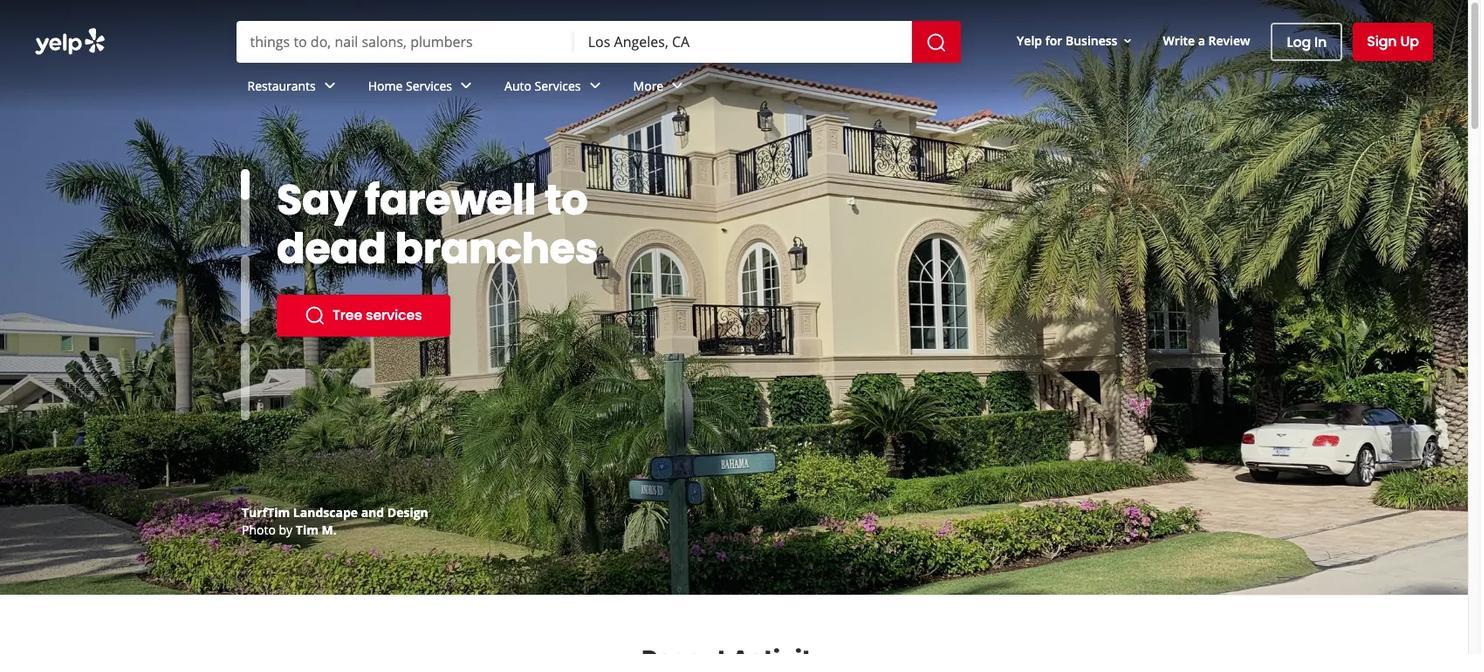 Task type: describe. For each thing, give the bounding box(es) containing it.
sign up link
[[1353, 23, 1433, 61]]

sign
[[1367, 31, 1397, 52]]

services for auto services
[[535, 77, 581, 94]]

sign up
[[1367, 31, 1419, 52]]

yelp for business button
[[1010, 25, 1142, 56]]

say farewell to dead branches
[[277, 171, 598, 278]]

none field near
[[588, 32, 898, 52]]

a
[[1198, 32, 1205, 49]]

write a review
[[1163, 32, 1250, 49]]

home
[[368, 77, 403, 94]]

m.
[[322, 522, 337, 539]]

review
[[1209, 32, 1250, 49]]

log in
[[1287, 32, 1327, 52]]

16 chevron down v2 image
[[1121, 34, 1135, 48]]

log in link
[[1271, 23, 1343, 61]]

Find text field
[[250, 32, 560, 52]]

home services link
[[354, 63, 491, 113]]

restaurants link
[[234, 63, 354, 113]]

business
[[1066, 32, 1118, 49]]

dead
[[277, 220, 386, 278]]

auto services
[[505, 77, 581, 94]]

tree
[[333, 306, 362, 326]]

more link
[[619, 63, 702, 113]]

tree services
[[333, 306, 422, 326]]

photo
[[242, 522, 276, 539]]

none field find
[[250, 32, 560, 52]]

tim
[[296, 522, 319, 539]]

up
[[1401, 31, 1419, 52]]

Near text field
[[588, 32, 898, 52]]

tree services link
[[277, 295, 450, 337]]

say
[[277, 171, 356, 230]]

write a review link
[[1156, 25, 1257, 56]]

and
[[361, 505, 384, 521]]

turftim
[[242, 505, 290, 521]]

log
[[1287, 32, 1311, 52]]

turftim landscape and design link
[[242, 505, 428, 521]]



Task type: locate. For each thing, give the bounding box(es) containing it.
services right auto
[[535, 77, 581, 94]]

auto
[[505, 77, 532, 94]]

24 chevron down v2 image
[[456, 75, 477, 96]]

24 chevron down v2 image right 'auto services'
[[584, 75, 605, 96]]

1 services from the left
[[406, 77, 452, 94]]

24 search v2 image
[[305, 306, 326, 326]]

tim m. link
[[296, 522, 337, 539]]

turftim landscape and design photo by tim m.
[[242, 505, 428, 539]]

24 chevron down v2 image right restaurants
[[319, 75, 340, 96]]

2 24 chevron down v2 image from the left
[[584, 75, 605, 96]]

24 chevron down v2 image
[[319, 75, 340, 96], [584, 75, 605, 96], [667, 75, 688, 96]]

24 chevron down v2 image for restaurants
[[319, 75, 340, 96]]

explore banner section banner
[[0, 0, 1468, 595]]

0 horizontal spatial none field
[[250, 32, 560, 52]]

24 chevron down v2 image inside more link
[[667, 75, 688, 96]]

for
[[1046, 32, 1063, 49]]

by
[[279, 522, 293, 539]]

1 horizontal spatial services
[[535, 77, 581, 94]]

24 chevron down v2 image right "more"
[[667, 75, 688, 96]]

auto services link
[[491, 63, 619, 113]]

restaurants
[[247, 77, 316, 94]]

0 horizontal spatial services
[[406, 77, 452, 94]]

design
[[387, 505, 428, 521]]

services inside 'link'
[[406, 77, 452, 94]]

services
[[366, 306, 422, 326]]

None search field
[[0, 0, 1468, 113], [236, 21, 965, 63], [0, 0, 1468, 113], [236, 21, 965, 63]]

2 none field from the left
[[588, 32, 898, 52]]

in
[[1315, 32, 1327, 52]]

farewell
[[365, 171, 536, 230]]

home services
[[368, 77, 452, 94]]

branches
[[395, 220, 598, 278]]

business categories element
[[234, 63, 1433, 113]]

1 24 chevron down v2 image from the left
[[319, 75, 340, 96]]

more
[[633, 77, 664, 94]]

1 horizontal spatial 24 chevron down v2 image
[[584, 75, 605, 96]]

24 chevron down v2 image for more
[[667, 75, 688, 96]]

write
[[1163, 32, 1195, 49]]

landscape
[[293, 505, 358, 521]]

24 chevron down v2 image inside auto services link
[[584, 75, 605, 96]]

3 24 chevron down v2 image from the left
[[667, 75, 688, 96]]

yelp for business
[[1017, 32, 1118, 49]]

services
[[406, 77, 452, 94], [535, 77, 581, 94]]

1 horizontal spatial none field
[[588, 32, 898, 52]]

None field
[[250, 32, 560, 52], [588, 32, 898, 52]]

search image
[[926, 32, 947, 53]]

24 chevron down v2 image for auto services
[[584, 75, 605, 96]]

2 services from the left
[[535, 77, 581, 94]]

24 chevron down v2 image inside restaurants link
[[319, 75, 340, 96]]

2 horizontal spatial 24 chevron down v2 image
[[667, 75, 688, 96]]

0 horizontal spatial 24 chevron down v2 image
[[319, 75, 340, 96]]

yelp
[[1017, 32, 1042, 49]]

services left 24 chevron down v2 image
[[406, 77, 452, 94]]

1 none field from the left
[[250, 32, 560, 52]]

to
[[545, 171, 588, 230]]

services for home services
[[406, 77, 452, 94]]



Task type: vqa. For each thing, say whether or not it's contained in the screenshot.
the bottommost according
no



